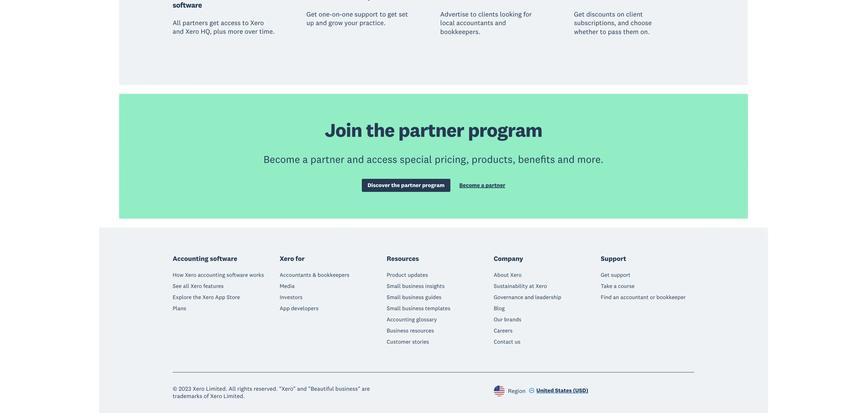 Task type: locate. For each thing, give the bounding box(es) containing it.
one-
[[319, 10, 332, 19]]

and down at
[[525, 294, 534, 301]]

and right "xero"
[[297, 386, 307, 393]]

1 vertical spatial access
[[221, 18, 241, 27]]

plans
[[173, 306, 186, 313]]

1 horizontal spatial a
[[482, 182, 485, 189]]

2 vertical spatial the
[[193, 294, 201, 301]]

2 small from the top
[[387, 294, 401, 301]]

business down small business guides
[[403, 306, 424, 313]]

for inside advertise to clients looking for local accountants and bookkeepers.
[[524, 10, 532, 19]]

1 vertical spatial app
[[280, 306, 290, 313]]

find an accountant or bookkeeper
[[601, 294, 686, 301]]

get up the up
[[307, 10, 317, 19]]

xero down features
[[203, 294, 214, 301]]

reserved.
[[254, 386, 278, 393]]

0 horizontal spatial accounting
[[173, 255, 209, 263]]

features
[[203, 283, 224, 290]]

see all xero features link
[[173, 283, 224, 290]]

get
[[388, 10, 397, 19], [210, 18, 219, 27]]

software up partners
[[173, 0, 202, 10]]

get up partners
[[173, 0, 185, 1]]

app down investors link
[[280, 306, 290, 313]]

1 vertical spatial program
[[423, 182, 445, 189]]

app down features
[[215, 294, 225, 301]]

get inside get one-on-one support to get set up and grow your practice.
[[307, 10, 317, 19]]

2023
[[179, 386, 191, 393]]

and down 'one-'
[[316, 19, 327, 27]]

0 vertical spatial business
[[403, 283, 424, 290]]

get inside get discounts on client subscriptions, and choose whether to pass them on.
[[575, 10, 585, 19]]

to up practice.
[[380, 10, 386, 19]]

them
[[624, 27, 639, 36]]

store
[[227, 294, 240, 301]]

2 horizontal spatial a
[[614, 283, 617, 290]]

2 business from the top
[[403, 294, 424, 301]]

get for get discounts on client subscriptions, and choose whether to pass them on.
[[575, 10, 585, 19]]

customer stories link
[[387, 339, 429, 346]]

united states (usd)
[[537, 388, 589, 395]]

a
[[303, 153, 308, 166], [482, 182, 485, 189], [614, 283, 617, 290]]

join the partner program
[[325, 118, 543, 142]]

0 horizontal spatial all
[[173, 18, 181, 27]]

how xero accounting software works
[[173, 272, 264, 279]]

and down the on on the right top
[[618, 19, 630, 27]]

xero up sustainability at xero 'link'
[[511, 272, 522, 279]]

access up partners
[[186, 0, 209, 1]]

xero up accountants
[[280, 255, 294, 263]]

2 vertical spatial access
[[367, 153, 398, 166]]

all
[[173, 18, 181, 27], [229, 386, 236, 393]]

0 horizontal spatial support
[[355, 10, 378, 19]]

business up small business guides link
[[403, 283, 424, 290]]

all inside © 2023 xero limited. all rights reserved. "xero" and "beautiful business" are trademarks of xero limited.
[[229, 386, 236, 393]]

software left works
[[227, 272, 248, 279]]

company
[[494, 255, 524, 263]]

1 vertical spatial the
[[392, 182, 400, 189]]

3 business from the top
[[403, 306, 424, 313]]

to inside all partners get access to xero and xero hq, plus more over time.
[[243, 18, 249, 27]]

one
[[342, 10, 353, 19]]

get up plus
[[210, 18, 219, 27]]

1 horizontal spatial for
[[524, 10, 532, 19]]

about xero link
[[494, 272, 522, 279]]

0 vertical spatial all
[[173, 18, 181, 27]]

local
[[441, 19, 455, 27]]

whether
[[575, 27, 599, 36]]

3 small from the top
[[387, 306, 401, 313]]

product updates
[[387, 272, 428, 279]]

pass
[[608, 27, 622, 36]]

program down 'become a partner and access special pricing, products, benefits and more.' at the top of page
[[423, 182, 445, 189]]

business for insights
[[403, 283, 424, 290]]

0 vertical spatial support
[[355, 10, 378, 19]]

1 horizontal spatial access
[[221, 18, 241, 27]]

1 vertical spatial business
[[403, 294, 424, 301]]

1 business from the top
[[403, 283, 424, 290]]

support up practice.
[[355, 10, 378, 19]]

software up how xero accounting software works link
[[210, 255, 237, 263]]

1 vertical spatial a
[[482, 182, 485, 189]]

practice.
[[360, 19, 386, 27]]

support
[[601, 255, 627, 263]]

governance and leadership
[[494, 294, 562, 301]]

"xero"
[[279, 386, 296, 393]]

take
[[601, 283, 613, 290]]

get up 'subscriptions,'
[[575, 10, 585, 19]]

to up "over"
[[243, 18, 249, 27]]

find
[[601, 294, 612, 301]]

0 vertical spatial program
[[468, 118, 543, 142]]

the for join
[[366, 118, 395, 142]]

0 vertical spatial access
[[186, 0, 209, 1]]

0 horizontal spatial get
[[210, 18, 219, 27]]

1 vertical spatial all
[[229, 386, 236, 393]]

accountants & bookkeepers
[[280, 272, 350, 279]]

1 vertical spatial for
[[296, 255, 305, 263]]

0 horizontal spatial a
[[303, 153, 308, 166]]

become for become a partner and access special pricing, products, benefits and more.
[[264, 153, 300, 166]]

set
[[399, 10, 408, 19]]

1 horizontal spatial all
[[229, 386, 236, 393]]

to left pass
[[601, 27, 607, 36]]

us
[[515, 339, 521, 346]]

sustainability
[[494, 283, 528, 290]]

united states (usd) button
[[529, 387, 589, 396]]

works
[[250, 272, 264, 279]]

access up discover
[[367, 153, 398, 166]]

partner inside become a partner link
[[486, 182, 506, 189]]

take a course
[[601, 283, 635, 290]]

about xero
[[494, 272, 522, 279]]

small for small business insights
[[387, 283, 401, 290]]

advertise
[[441, 10, 469, 19]]

1 horizontal spatial app
[[280, 306, 290, 313]]

all left partners
[[173, 18, 181, 27]]

0 horizontal spatial app
[[215, 294, 225, 301]]

sustainability at xero
[[494, 283, 547, 290]]

limited. left 'rights'
[[206, 386, 228, 393]]

product updates link
[[387, 272, 428, 279]]

2 horizontal spatial access
[[367, 153, 398, 166]]

0 vertical spatial accounting
[[173, 255, 209, 263]]

1 horizontal spatial accounting
[[387, 317, 415, 324]]

0 vertical spatial become
[[264, 153, 300, 166]]

become for become a partner
[[460, 182, 480, 189]]

0 horizontal spatial become
[[264, 153, 300, 166]]

governance and leadership link
[[494, 294, 562, 301]]

0 horizontal spatial for
[[296, 255, 305, 263]]

small for small business guides
[[387, 294, 401, 301]]

contact us
[[494, 339, 521, 346]]

and left more.
[[558, 153, 575, 166]]

plans link
[[173, 306, 186, 313]]

access
[[186, 0, 209, 1], [221, 18, 241, 27], [367, 153, 398, 166]]

and inside advertise to clients looking for local accountants and bookkeepers.
[[495, 19, 507, 27]]

0 vertical spatial small
[[387, 283, 401, 290]]

to inside get access to free xero software
[[210, 0, 217, 1]]

support up take a course link
[[612, 272, 631, 279]]

for up accountants
[[296, 255, 305, 263]]

get one-on-one support to get set up and grow your practice.
[[307, 10, 408, 27]]

1 vertical spatial small
[[387, 294, 401, 301]]

0 horizontal spatial program
[[423, 182, 445, 189]]

accounting for accounting software
[[173, 255, 209, 263]]

0 vertical spatial for
[[524, 10, 532, 19]]

and
[[316, 19, 327, 27], [495, 19, 507, 27], [618, 19, 630, 27], [173, 27, 184, 36], [347, 153, 364, 166], [558, 153, 575, 166], [525, 294, 534, 301], [297, 386, 307, 393]]

0 vertical spatial the
[[366, 118, 395, 142]]

blog
[[494, 306, 505, 313]]

discover the partner program link
[[362, 179, 451, 192]]

2 vertical spatial a
[[614, 283, 617, 290]]

accounting up how
[[173, 255, 209, 263]]

the
[[366, 118, 395, 142], [392, 182, 400, 189], [193, 294, 201, 301]]

small
[[387, 283, 401, 290], [387, 294, 401, 301], [387, 306, 401, 313]]

how xero accounting software works link
[[173, 272, 264, 279]]

2 vertical spatial small
[[387, 306, 401, 313]]

and down partners
[[173, 27, 184, 36]]

business down "small business insights"
[[403, 294, 424, 301]]

get for get access to free xero software
[[173, 0, 185, 1]]

xero right free
[[233, 0, 249, 1]]

benefits
[[518, 153, 556, 166]]

explore
[[173, 294, 192, 301]]

limited. right of
[[224, 393, 245, 401]]

2 vertical spatial business
[[403, 306, 424, 313]]

limited.
[[206, 386, 228, 393], [224, 393, 245, 401]]

get left the set
[[388, 10, 397, 19]]

partner for become a partner and access special pricing, products, benefits and more.
[[311, 153, 345, 166]]

small business guides
[[387, 294, 442, 301]]

and inside get one-on-one support to get set up and grow your practice.
[[316, 19, 327, 27]]

accounting up business
[[387, 317, 415, 324]]

to up accountants
[[471, 10, 477, 19]]

an
[[614, 294, 620, 301]]

are
[[362, 386, 370, 393]]

to
[[210, 0, 217, 1], [380, 10, 386, 19], [471, 10, 477, 19], [243, 18, 249, 27], [601, 27, 607, 36]]

resources
[[410, 328, 434, 335]]

to left free
[[210, 0, 217, 1]]

2 vertical spatial software
[[227, 272, 248, 279]]

1 horizontal spatial get
[[388, 10, 397, 19]]

small business templates
[[387, 306, 451, 313]]

app
[[215, 294, 225, 301], [280, 306, 290, 313]]

accountants
[[280, 272, 311, 279]]

to inside advertise to clients looking for local accountants and bookkeepers.
[[471, 10, 477, 19]]

0 horizontal spatial access
[[186, 0, 209, 1]]

xero for
[[280, 255, 305, 263]]

governance
[[494, 294, 524, 301]]

1 horizontal spatial program
[[468, 118, 543, 142]]

0 vertical spatial software
[[173, 0, 202, 10]]

access inside all partners get access to xero and xero hq, plus more over time.
[[221, 18, 241, 27]]

small business insights link
[[387, 283, 445, 290]]

0 vertical spatial a
[[303, 153, 308, 166]]

program up products,
[[468, 118, 543, 142]]

find an accountant or bookkeeper link
[[601, 294, 686, 301]]

all left 'rights'
[[229, 386, 236, 393]]

support
[[355, 10, 378, 19], [612, 272, 631, 279]]

small for small business templates
[[387, 306, 401, 313]]

and down looking
[[495, 19, 507, 27]]

get up take
[[601, 272, 610, 279]]

1 horizontal spatial become
[[460, 182, 480, 189]]

1 vertical spatial accounting
[[387, 317, 415, 324]]

business for guides
[[403, 294, 424, 301]]

careers
[[494, 328, 513, 335]]

accounting
[[173, 255, 209, 263], [387, 317, 415, 324]]

1 horizontal spatial support
[[612, 272, 631, 279]]

get inside all partners get access to xero and xero hq, plus more over time.
[[210, 18, 219, 27]]

get inside get access to free xero software
[[173, 0, 185, 1]]

get inside get one-on-one support to get set up and grow your practice.
[[388, 10, 397, 19]]

1 vertical spatial become
[[460, 182, 480, 189]]

partner
[[399, 118, 464, 142], [311, 153, 345, 166], [402, 182, 421, 189], [486, 182, 506, 189]]

access up more on the top left of page
[[221, 18, 241, 27]]

for right looking
[[524, 10, 532, 19]]

small business guides link
[[387, 294, 442, 301]]

1 small from the top
[[387, 283, 401, 290]]

glossary
[[417, 317, 437, 324]]

program for discover the partner program
[[423, 182, 445, 189]]

subscriptions,
[[575, 19, 617, 27]]



Task type: vqa. For each thing, say whether or not it's contained in the screenshot.
The Reserved.
yes



Task type: describe. For each thing, give the bounding box(es) containing it.
at
[[530, 283, 535, 290]]

xero right of
[[210, 393, 222, 401]]

blog link
[[494, 306, 505, 313]]

accounting for accounting glossary
[[387, 317, 415, 324]]

1 vertical spatial software
[[210, 255, 237, 263]]

discover the partner program
[[368, 182, 445, 189]]

the for explore
[[193, 294, 201, 301]]

customer
[[387, 339, 411, 346]]

clients
[[479, 10, 499, 19]]

our brands link
[[494, 317, 522, 324]]

&
[[313, 272, 316, 279]]

(usd)
[[574, 388, 589, 395]]

business resources
[[387, 328, 434, 335]]

program for join the partner program
[[468, 118, 543, 142]]

business for templates
[[403, 306, 424, 313]]

about
[[494, 272, 509, 279]]

© 2023 xero limited. all rights reserved. "xero" and "beautiful business" are trademarks of xero limited.
[[173, 386, 370, 401]]

app developers link
[[280, 306, 319, 313]]

accounting
[[198, 272, 225, 279]]

pricing,
[[435, 153, 470, 166]]

xero right at
[[536, 283, 547, 290]]

business resources link
[[387, 328, 434, 335]]

to inside get discounts on client subscriptions, and choose whether to pass them on.
[[601, 27, 607, 36]]

and inside © 2023 xero limited. all rights reserved. "xero" and "beautiful business" are trademarks of xero limited.
[[297, 386, 307, 393]]

more.
[[578, 153, 604, 166]]

discounts
[[587, 10, 616, 19]]

media
[[280, 283, 295, 290]]

on.
[[641, 27, 650, 36]]

products,
[[472, 153, 516, 166]]

small business insights
[[387, 283, 445, 290]]

xero up all
[[185, 272, 196, 279]]

on-
[[332, 10, 342, 19]]

see all xero features
[[173, 283, 224, 290]]

and down join
[[347, 153, 364, 166]]

looking
[[500, 10, 522, 19]]

get discounts on client subscriptions, and choose whether to pass them on.
[[575, 10, 652, 36]]

contact us link
[[494, 339, 521, 346]]

small business templates link
[[387, 306, 451, 313]]

explore the xero app store
[[173, 294, 240, 301]]

customer stories
[[387, 339, 429, 346]]

©
[[173, 386, 177, 393]]

to inside get one-on-one support to get set up and grow your practice.
[[380, 10, 386, 19]]

how
[[173, 272, 184, 279]]

xero up "over"
[[251, 18, 264, 27]]

or
[[651, 294, 656, 301]]

0 vertical spatial app
[[215, 294, 225, 301]]

partner for discover the partner program
[[402, 182, 421, 189]]

leadership
[[536, 294, 562, 301]]

course
[[619, 283, 635, 290]]

investors
[[280, 294, 303, 301]]

accounting software
[[173, 255, 237, 263]]

a for support
[[614, 283, 617, 290]]

become a partner and access special pricing, products, benefits and more.
[[264, 153, 604, 166]]

accounting glossary link
[[387, 317, 437, 324]]

on
[[617, 10, 625, 19]]

partner for become a partner
[[486, 182, 506, 189]]

updates
[[408, 272, 428, 279]]

stories
[[413, 339, 429, 346]]

xero right 2023
[[193, 386, 205, 393]]

and inside get discounts on client subscriptions, and choose whether to pass them on.
[[618, 19, 630, 27]]

1 vertical spatial support
[[612, 272, 631, 279]]

get access to free xero software
[[173, 0, 249, 10]]

become a partner link
[[460, 182, 506, 190]]

join
[[325, 118, 362, 142]]

our brands
[[494, 317, 522, 324]]

xero down partners
[[186, 27, 199, 36]]

accountants
[[457, 19, 494, 27]]

access inside get access to free xero software
[[186, 0, 209, 1]]

our
[[494, 317, 503, 324]]

over
[[245, 27, 258, 36]]

grow
[[329, 19, 343, 27]]

support inside get one-on-one support to get set up and grow your practice.
[[355, 10, 378, 19]]

business
[[387, 328, 409, 335]]

your
[[345, 19, 358, 27]]

a for join the partner program
[[482, 182, 485, 189]]

get for get one-on-one support to get set up and grow your practice.
[[307, 10, 317, 19]]

trademarks
[[173, 393, 202, 401]]

brands
[[505, 317, 522, 324]]

product
[[387, 272, 407, 279]]

discover
[[368, 182, 390, 189]]

bookkeepers.
[[441, 27, 481, 36]]

get for get support
[[601, 272, 610, 279]]

all inside all partners get access to xero and xero hq, plus more over time.
[[173, 18, 181, 27]]

region
[[508, 388, 526, 395]]

all
[[183, 283, 189, 290]]

take a course link
[[601, 283, 635, 290]]

united
[[537, 388, 554, 395]]

software inside get access to free xero software
[[173, 0, 202, 10]]

"beautiful
[[309, 386, 334, 393]]

and inside all partners get access to xero and xero hq, plus more over time.
[[173, 27, 184, 36]]

accountant
[[621, 294, 649, 301]]

get support
[[601, 272, 631, 279]]

guides
[[426, 294, 442, 301]]

special
[[400, 153, 432, 166]]

xero inside get access to free xero software
[[233, 0, 249, 1]]

xero right all
[[191, 283, 202, 290]]

business"
[[336, 386, 361, 393]]

careers link
[[494, 328, 513, 335]]

see
[[173, 283, 182, 290]]

app developers
[[280, 306, 319, 313]]

client
[[627, 10, 644, 19]]

the current region is united states image
[[494, 386, 505, 397]]

the for discover
[[392, 182, 400, 189]]

plus
[[214, 27, 226, 36]]

partner for join the partner program
[[399, 118, 464, 142]]



